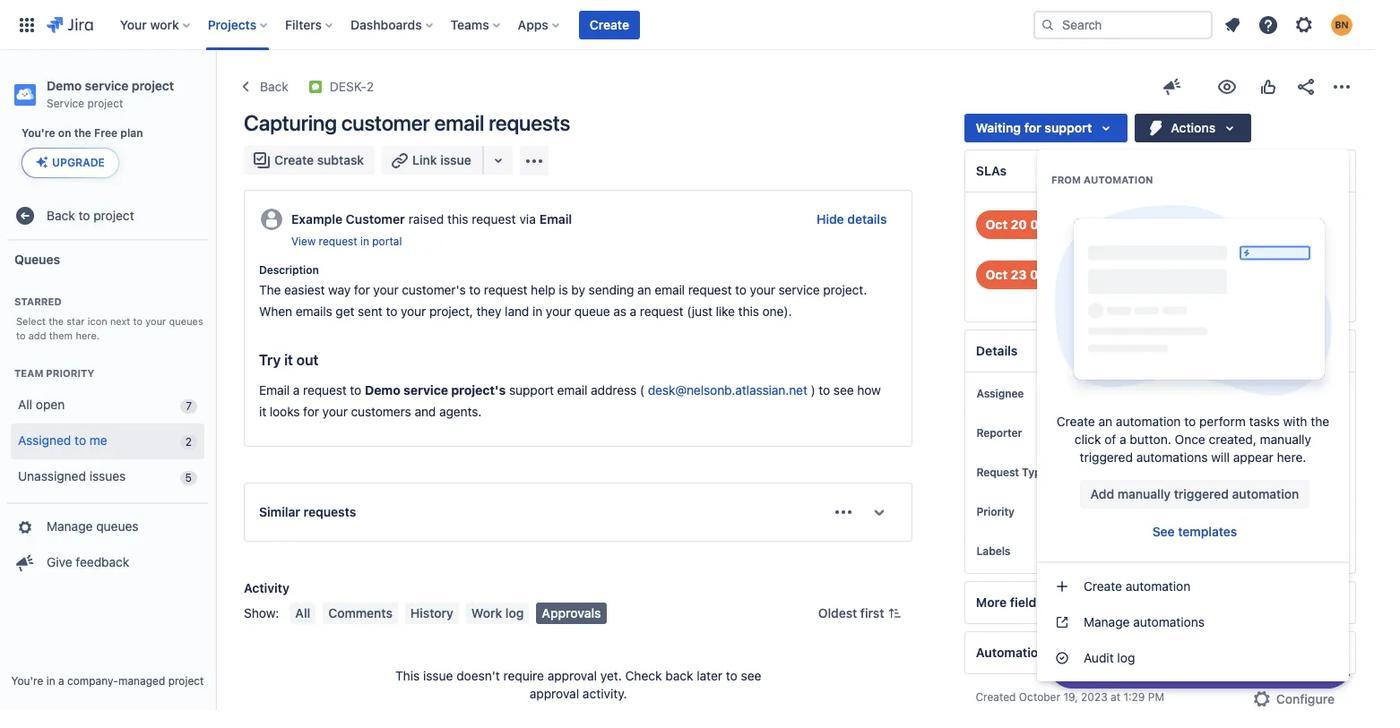 Task type: locate. For each thing, give the bounding box(es) containing it.
0 horizontal spatial 2
[[185, 435, 192, 449]]

0 horizontal spatial first
[[861, 606, 884, 621]]

1 oct from the top
[[986, 217, 1008, 232]]

0 horizontal spatial in
[[46, 675, 55, 689]]

1 horizontal spatial the
[[74, 126, 91, 140]]

0 vertical spatial priority
[[46, 367, 94, 379]]

2 oct from the top
[[986, 267, 1008, 282]]

see left how
[[834, 383, 854, 398]]

create up the click
[[1057, 414, 1095, 429]]

group containing manage queues
[[7, 503, 208, 587]]

project up plan
[[132, 78, 174, 93]]

0 vertical spatial see
[[834, 383, 854, 398]]

issue inside this issue doesn't require approval yet. check back later to see approval activity.
[[423, 669, 453, 684]]

for right the waiting
[[1024, 120, 1042, 135]]

1 horizontal spatial email
[[540, 212, 572, 227]]

help image
[[1258, 14, 1279, 35]]

automation
[[1084, 174, 1153, 186], [977, 646, 1047, 661]]

automations
[[1137, 450, 1208, 465], [1133, 615, 1205, 630]]

land
[[505, 304, 529, 319]]

time inside time to first response within 8h
[[1130, 212, 1158, 227]]

01:29 right 20
[[1030, 217, 1066, 232]]

support up "from"
[[1045, 120, 1092, 135]]

queues inside button
[[96, 519, 139, 534]]

0 vertical spatial 2
[[366, 79, 374, 94]]

1 horizontal spatial triggered
[[1174, 487, 1229, 502]]

in
[[360, 235, 369, 248], [533, 304, 543, 319], [46, 675, 55, 689]]

issue inside button
[[440, 152, 471, 168]]

notifications image
[[1222, 14, 1244, 35]]

reporter
[[977, 427, 1022, 440]]

capturing customer email requests
[[244, 110, 570, 135]]

in left the 'portal'
[[360, 235, 369, 248]]

1 horizontal spatial log
[[1117, 651, 1135, 666]]

demo up pretend
[[1102, 648, 1132, 662]]

manually inside the create an automation to perform tasks with the click of a button. once created, manually triggered automations will appear here.
[[1260, 432, 1312, 447]]

2 vertical spatial for
[[303, 404, 319, 420]]

1 vertical spatial in
[[533, 304, 543, 319]]

configure
[[1276, 692, 1335, 707]]

to inside time to resolution within 16h
[[1161, 262, 1173, 277]]

2 inside team priority group
[[185, 435, 192, 449]]

a left company-
[[58, 675, 64, 689]]

in left company-
[[46, 675, 55, 689]]

0 horizontal spatial here.
[[76, 330, 100, 341]]

1 vertical spatial issue
[[423, 669, 453, 684]]

vote options: no one has voted for this issue yet. image
[[1258, 76, 1279, 98]]

2 vertical spatial in
[[46, 675, 55, 689]]

issue right link
[[440, 152, 471, 168]]

log left basics
[[1117, 651, 1135, 666]]

automation up manage automations
[[1126, 579, 1191, 594]]

pretend
[[1102, 663, 1147, 679]]

here. inside the create an automation to perform tasks with the click of a button. once created, manually triggered automations will appear here.
[[1277, 450, 1307, 465]]

customer right be
[[1194, 663, 1248, 679]]

1 vertical spatial manage
[[1084, 615, 1130, 630]]

desk-
[[330, 79, 366, 94]]

to inside demo basics pretend to be a customer
[[1151, 663, 1162, 679]]

priority left priority pin to top. only you can see pinned fields. "image"
[[977, 506, 1015, 519]]

add
[[1091, 487, 1115, 502]]

request left "via"
[[472, 212, 516, 227]]

clockicon image left within 16h button on the right top
[[1088, 261, 1117, 290]]

your profile and settings image
[[1331, 14, 1353, 35]]

0 horizontal spatial group
[[7, 503, 208, 587]]

0 horizontal spatial see
[[741, 669, 762, 684]]

email inside the easiest way for your customer's to request help is by sending an email request to your service project. when emails get sent to your project, they land in your queue as a request (just like this one).
[[655, 283, 685, 298]]

approval
[[548, 669, 597, 684], [530, 687, 579, 702]]

issues
[[89, 469, 126, 484]]

1 vertical spatial it
[[259, 404, 266, 420]]

request
[[472, 212, 516, 227], [319, 235, 357, 248], [484, 283, 528, 298], [688, 283, 732, 298], [640, 304, 684, 319], [303, 383, 347, 398], [1205, 465, 1249, 481]]

time up within 16h button on the right top
[[1129, 262, 1158, 277]]

0 vertical spatial an
[[637, 283, 651, 298]]

created,
[[1209, 432, 1257, 447]]

first inside oldest first button
[[861, 606, 884, 621]]

a right be
[[1184, 663, 1191, 679]]

manage for manage queues
[[47, 519, 93, 534]]

via
[[520, 212, 536, 227]]

work log
[[471, 606, 524, 621]]

hide
[[817, 212, 844, 227]]

2 vertical spatial the
[[1311, 414, 1330, 429]]

0 vertical spatial time
[[1130, 212, 1158, 227]]

requests right similar
[[304, 505, 356, 520]]

1 horizontal spatial back
[[260, 79, 288, 94]]

in right land
[[533, 304, 543, 319]]

clockicon image
[[1088, 211, 1117, 239], [1088, 261, 1117, 290]]

1 vertical spatial email
[[259, 383, 290, 398]]

1 vertical spatial an
[[1099, 414, 1113, 429]]

1 horizontal spatial see
[[834, 383, 854, 398]]

Search field
[[1034, 10, 1213, 39]]

first up the 8h
[[1177, 212, 1199, 227]]

2023
[[1081, 691, 1108, 705]]

emailed
[[1156, 465, 1202, 481]]

triggered down the of
[[1080, 450, 1133, 465]]

automation up created
[[977, 646, 1047, 661]]

unassigned issues
[[18, 469, 126, 484]]

log inside "button"
[[506, 606, 524, 621]]

you're left on
[[22, 126, 55, 140]]

1 horizontal spatial all
[[295, 606, 310, 621]]

time up within 8h button
[[1130, 212, 1158, 227]]

to
[[78, 208, 90, 223], [1162, 212, 1173, 227], [1161, 262, 1173, 277], [469, 283, 481, 298], [735, 283, 747, 298], [386, 304, 397, 319], [133, 316, 143, 327], [16, 330, 26, 341], [350, 383, 362, 398], [819, 383, 830, 398], [1185, 414, 1196, 429], [75, 433, 86, 448], [1151, 663, 1162, 679], [726, 669, 738, 684]]

0 vertical spatial automations
[[1137, 450, 1208, 465]]

1 vertical spatial within
[[1129, 280, 1164, 295]]

watch options: you are not watching this issue, 0 people watching image
[[1217, 76, 1238, 98]]

your up one).
[[750, 283, 775, 298]]

2 horizontal spatial email
[[655, 283, 685, 298]]

icon
[[88, 316, 107, 327]]

it left looks
[[259, 404, 266, 420]]

an
[[637, 283, 651, 298], [1099, 414, 1113, 429]]

desk-2 link
[[330, 76, 374, 98]]

email
[[434, 110, 484, 135], [655, 283, 685, 298], [557, 383, 588, 398]]

resolution
[[1176, 262, 1234, 277]]

0 vertical spatial for
[[1024, 120, 1042, 135]]

manage up rule
[[1084, 615, 1130, 630]]

add manually triggered automation
[[1091, 487, 1299, 502]]

for right way
[[354, 283, 370, 298]]

2 vertical spatial automation
[[1126, 579, 1191, 594]]

2 vertical spatial service
[[404, 383, 448, 398]]

a inside the create an automation to perform tasks with the click of a button. once created, manually triggered automations will appear here.
[[1120, 432, 1127, 447]]

customer's
[[402, 283, 466, 298]]

demo up service
[[47, 78, 82, 93]]

1 horizontal spatial for
[[354, 283, 370, 298]]

queues inside starred select the star icon next to your queues to add them here.
[[169, 316, 203, 327]]

sidebar navigation image
[[195, 72, 235, 108]]

priority up open
[[46, 367, 94, 379]]

1 vertical spatial triggered
[[1174, 487, 1229, 502]]

0 vertical spatial all
[[18, 397, 32, 413]]

the inside starred select the star icon next to your queues to add them here.
[[49, 316, 64, 327]]

here.
[[76, 330, 100, 341], [1277, 450, 1307, 465]]

2 horizontal spatial service
[[779, 283, 820, 298]]

0 horizontal spatial for
[[303, 404, 319, 420]]

pm right 1:29 at the bottom of page
[[1148, 691, 1165, 705]]

demo up customers
[[365, 383, 400, 398]]

clockicon image down from automation at the right top
[[1088, 211, 1117, 239]]

medium
[[1156, 505, 1203, 520]]

in inside the easiest way for your customer's to request help is by sending an email request to your service project. when emails get sent to your project, they land in your queue as a request (just like this one).
[[533, 304, 543, 319]]

0 vertical spatial pm
[[1069, 217, 1088, 232]]

2 up 5
[[185, 435, 192, 449]]

all inside button
[[295, 606, 310, 621]]

sent
[[358, 304, 383, 319]]

you're left company-
[[11, 675, 43, 689]]

0 horizontal spatial requests
[[304, 505, 356, 520]]

0 horizontal spatial log
[[506, 606, 524, 621]]

within left the 8h
[[1130, 230, 1164, 245]]

manually up medium
[[1118, 487, 1171, 502]]

automations up emailed on the right bottom
[[1137, 450, 1208, 465]]

the right the with
[[1311, 414, 1330, 429]]

0 horizontal spatial the
[[49, 316, 64, 327]]

demo inside demo service project service project
[[47, 78, 82, 93]]

0 horizontal spatial triggered
[[1080, 450, 1133, 465]]

project.
[[823, 283, 867, 298]]

approval down the require
[[530, 687, 579, 702]]

clockicon image for oct 20 01:29 pm
[[1088, 211, 1117, 239]]

customer inside demo basics pretend to be a customer
[[1194, 663, 1248, 679]]

automations inside the manage automations link
[[1133, 615, 1205, 630]]

share image
[[1296, 76, 1317, 98]]

see templates link
[[1142, 518, 1248, 547]]

within inside time to first response within 8h
[[1130, 230, 1164, 245]]

automation down the appear
[[1232, 487, 1299, 502]]

settings image
[[1294, 14, 1315, 35]]

more
[[977, 595, 1008, 611]]

feedback
[[76, 555, 129, 570]]

similar
[[259, 505, 300, 520]]

email up the link issue
[[434, 110, 484, 135]]

0 vertical spatial first
[[1177, 212, 1199, 227]]

0 horizontal spatial support
[[509, 383, 554, 398]]

0 horizontal spatial all
[[18, 397, 32, 413]]

this right the raised
[[447, 212, 469, 227]]

2 up capturing customer email requests
[[366, 79, 374, 94]]

upgrade button
[[22, 149, 118, 178]]

an inside the create an automation to perform tasks with the click of a button. once created, manually triggered automations will appear here.
[[1099, 414, 1113, 429]]

first
[[1177, 212, 1199, 227], [861, 606, 884, 621]]

project inside "link"
[[93, 208, 134, 223]]

service inside the easiest way for your customer's to request help is by sending an email request to your service project. when emails get sent to your project, they land in your queue as a request (just like this one).
[[779, 283, 820, 298]]

0 vertical spatial 01:29
[[1030, 217, 1066, 232]]

a up looks
[[293, 383, 300, 398]]

add
[[28, 330, 46, 341]]

0 vertical spatial triggered
[[1080, 450, 1133, 465]]

service up one).
[[779, 283, 820, 298]]

create inside primary element
[[590, 17, 629, 32]]

queues right the next
[[169, 316, 203, 327]]

starred group
[[7, 277, 208, 348]]

starred select the star icon next to your queues to add them here.
[[14, 296, 203, 341]]

to inside the create an automation to perform tasks with the click of a button. once created, manually triggered automations will appear here.
[[1185, 414, 1196, 429]]

1 vertical spatial you're
[[11, 675, 43, 689]]

create
[[590, 17, 629, 32], [274, 152, 314, 168], [1057, 414, 1095, 429], [1084, 579, 1122, 594]]

0 vertical spatial manage
[[47, 519, 93, 534]]

1 horizontal spatial manually
[[1260, 432, 1312, 447]]

time inside time to resolution within 16h
[[1129, 262, 1158, 277]]

0 horizontal spatial priority
[[46, 367, 94, 379]]

history
[[411, 606, 454, 621]]

this right like
[[738, 304, 759, 319]]

banner
[[0, 0, 1374, 50]]

manage queues button
[[7, 510, 208, 546]]

manage up give
[[47, 519, 93, 534]]

a inside the easiest way for your customer's to request help is by sending an email request to your service project. when emails get sent to your project, they land in your queue as a request (just like this one).
[[630, 304, 637, 319]]

them
[[49, 330, 73, 341]]

see right later
[[741, 669, 762, 684]]

create up manage automations
[[1084, 579, 1122, 594]]

your down customer's
[[401, 304, 426, 319]]

request up land
[[484, 283, 528, 298]]

automations up "automation" element
[[1133, 615, 1205, 630]]

all left open
[[18, 397, 32, 413]]

0 horizontal spatial manage
[[47, 519, 93, 534]]

request type
[[977, 466, 1048, 480]]

1 vertical spatial 01:29
[[1030, 267, 1066, 282]]

1 vertical spatial this
[[738, 304, 759, 319]]

dashboards
[[351, 17, 422, 32]]

email left 'address'
[[557, 383, 588, 398]]

0 horizontal spatial customer
[[341, 110, 430, 135]]

click
[[1075, 432, 1101, 447]]

1 vertical spatial log
[[1117, 651, 1135, 666]]

from
[[1052, 174, 1081, 186]]

issue right this
[[423, 669, 453, 684]]

all button
[[290, 603, 316, 625]]

1 vertical spatial service
[[779, 283, 820, 298]]

clockicon image for oct 23 01:29 pm
[[1088, 261, 1117, 290]]

it right try
[[284, 352, 293, 369]]

way
[[328, 283, 351, 298]]

pm right 23
[[1069, 267, 1088, 282]]

demo inside demo basics pretend to be a customer
[[1102, 648, 1132, 662]]

0 vertical spatial here.
[[76, 330, 100, 341]]

queues up give feedback button
[[96, 519, 139, 534]]

1 vertical spatial all
[[295, 606, 310, 621]]

manage inside button
[[47, 519, 93, 534]]

support right project's
[[509, 383, 554, 398]]

queues
[[169, 316, 203, 327], [96, 519, 139, 534]]

portal
[[372, 235, 402, 248]]

teams button
[[445, 10, 507, 39]]

project
[[132, 78, 174, 93], [87, 97, 123, 110], [93, 208, 134, 223], [168, 675, 204, 689]]

your work
[[120, 17, 179, 32]]

back link
[[233, 73, 294, 101]]

within left the 16h
[[1129, 280, 1164, 295]]

apps
[[518, 17, 549, 32]]

manually inside 'link'
[[1118, 487, 1171, 502]]

triggered
[[1080, 450, 1133, 465], [1174, 487, 1229, 502]]

email right the sending
[[655, 283, 685, 298]]

1 vertical spatial support
[[509, 383, 554, 398]]

2 01:29 from the top
[[1030, 267, 1066, 282]]

project down upgrade
[[93, 208, 134, 223]]

view request in portal
[[291, 235, 402, 248]]

1 vertical spatial first
[[861, 606, 884, 621]]

request up (just
[[688, 283, 732, 298]]

0 horizontal spatial this
[[447, 212, 469, 227]]

support inside dropdown button
[[1045, 120, 1092, 135]]

for inside dropdown button
[[1024, 120, 1042, 135]]

automation right "from"
[[1084, 174, 1153, 186]]

service
[[85, 78, 128, 93], [779, 283, 820, 298], [404, 383, 448, 398]]

create for create
[[590, 17, 629, 32]]

01:29 right 23
[[1030, 267, 1066, 282]]

0 vertical spatial requests
[[489, 110, 570, 135]]

basics
[[1135, 648, 1169, 662]]

back up capturing
[[260, 79, 288, 94]]

2 horizontal spatial in
[[533, 304, 543, 319]]

your right the next
[[145, 316, 166, 327]]

jira image
[[47, 14, 93, 35], [47, 14, 93, 35]]

service request image
[[308, 80, 323, 94]]

banner containing your work
[[0, 0, 1374, 50]]

approvals
[[542, 606, 601, 621]]

a right the of
[[1120, 432, 1127, 447]]

back for back
[[260, 79, 288, 94]]

0 horizontal spatial demo
[[47, 78, 82, 93]]

create inside the create an automation to perform tasks with the click of a button. once created, manually triggered automations will appear here.
[[1057, 414, 1095, 429]]

first left newest first 'icon'
[[861, 606, 884, 621]]

all inside team priority group
[[18, 397, 32, 413]]

1 vertical spatial automation
[[1232, 487, 1299, 502]]

manually down the with
[[1260, 432, 1312, 447]]

newest first image
[[888, 607, 902, 621]]

1 vertical spatial back
[[47, 208, 75, 223]]

details element
[[965, 330, 1356, 373]]

issue for link
[[440, 152, 471, 168]]

the right on
[[74, 126, 91, 140]]

configure link
[[1241, 686, 1346, 711]]

0 vertical spatial the
[[74, 126, 91, 140]]

an up the of
[[1099, 414, 1113, 429]]

1 vertical spatial manually
[[1118, 487, 1171, 502]]

capturing
[[244, 110, 337, 135]]

here. down icon
[[76, 330, 100, 341]]

0 horizontal spatial back
[[47, 208, 75, 223]]

menu
[[1037, 150, 1349, 682]]

log right work
[[506, 606, 524, 621]]

customers
[[351, 404, 411, 420]]

see
[[1153, 524, 1175, 540]]

all right show:
[[295, 606, 310, 621]]

here. inside starred select the star icon next to your queues to add them here.
[[76, 330, 100, 341]]

2 horizontal spatial the
[[1311, 414, 1330, 429]]

activity.
[[583, 687, 627, 702]]

back to project link
[[7, 198, 208, 234]]

automation inside the create an automation to perform tasks with the click of a button. once created, manually triggered automations will appear here.
[[1116, 414, 1181, 429]]

service up and at left bottom
[[404, 383, 448, 398]]

1 horizontal spatial support
[[1045, 120, 1092, 135]]

your left customers
[[322, 404, 348, 420]]

1 horizontal spatial it
[[284, 352, 293, 369]]

response
[[1203, 212, 1256, 227]]

1 vertical spatial here.
[[1277, 450, 1307, 465]]

0 vertical spatial oct
[[986, 217, 1008, 232]]

2 horizontal spatial demo
[[1102, 648, 1132, 662]]

1 vertical spatial queues
[[96, 519, 139, 534]]

0 horizontal spatial automation
[[977, 646, 1047, 661]]

create right apps dropdown button
[[590, 17, 629, 32]]

0 vertical spatial you're
[[22, 126, 55, 140]]

link issue button
[[382, 146, 484, 175]]

oct left 20
[[986, 217, 1008, 232]]

1 vertical spatial automations
[[1133, 615, 1205, 630]]

email right "via"
[[540, 212, 572, 227]]

automation up button.
[[1116, 414, 1181, 429]]

1 01:29 from the top
[[1030, 217, 1066, 232]]

email
[[540, 212, 572, 227], [259, 383, 290, 398]]

link web pages and more image
[[487, 150, 509, 171]]

1 vertical spatial see
[[741, 669, 762, 684]]

menu bar
[[286, 603, 610, 625]]

time to first response within 8h
[[1130, 212, 1256, 245]]

oct left 23
[[986, 267, 1008, 282]]

0 horizontal spatial it
[[259, 404, 266, 420]]

the for on
[[74, 126, 91, 140]]

created
[[976, 691, 1016, 705]]

all for all open
[[18, 397, 32, 413]]

0 horizontal spatial an
[[637, 283, 651, 298]]

customer down copy link to issue image
[[341, 110, 430, 135]]

view request in portal link
[[291, 234, 402, 249]]

a inside demo basics pretend to be a customer
[[1184, 663, 1191, 679]]

an right the sending
[[637, 283, 651, 298]]

more fields element
[[965, 582, 1356, 625]]

0 vertical spatial it
[[284, 352, 293, 369]]

add manually triggered automation link
[[1080, 481, 1310, 509]]

1 vertical spatial time
[[1129, 262, 1158, 277]]

with
[[1283, 414, 1308, 429]]

waiting
[[976, 120, 1021, 135]]

back inside back to project "link"
[[47, 208, 75, 223]]

back inside back "link"
[[260, 79, 288, 94]]

you're
[[22, 126, 55, 140], [11, 675, 43, 689]]

1 vertical spatial customer
[[1194, 663, 1248, 679]]

group
[[7, 503, 208, 587], [1037, 562, 1349, 682]]

0 vertical spatial automation
[[1116, 414, 1181, 429]]

on
[[58, 126, 71, 140]]

managed
[[118, 675, 165, 689]]

the up them
[[49, 316, 64, 327]]

01:29 for 20
[[1030, 217, 1066, 232]]

all for all
[[295, 606, 310, 621]]

0 vertical spatial this
[[447, 212, 469, 227]]

0 vertical spatial manually
[[1260, 432, 1312, 447]]

oct for oct 23 01:29 pm
[[986, 267, 1008, 282]]

1 horizontal spatial requests
[[489, 110, 570, 135]]

create for create subtask
[[274, 152, 314, 168]]

you're for you're in a company-managed project
[[11, 675, 43, 689]]

service up free
[[85, 78, 128, 93]]

0 vertical spatial automation
[[1084, 174, 1153, 186]]

add app image
[[523, 150, 545, 172]]

create down capturing
[[274, 152, 314, 168]]

to inside this issue doesn't require approval yet. check back later to see approval activity.
[[726, 669, 738, 684]]

how
[[857, 383, 881, 398]]

here. down the with
[[1277, 450, 1307, 465]]



Task type: vqa. For each thing, say whether or not it's contained in the screenshot.
the rightmost "USERS"
no



Task type: describe. For each thing, give the bounding box(es) containing it.
unassigned
[[18, 469, 86, 484]]

1 vertical spatial priority
[[977, 506, 1015, 519]]

1 vertical spatial requests
[[304, 505, 356, 520]]

2 inside desk-2 link
[[366, 79, 374, 94]]

)
[[811, 383, 816, 398]]

see inside this issue doesn't require approval yet. check back later to see approval activity.
[[741, 669, 762, 684]]

request down out
[[303, 383, 347, 398]]

this inside the easiest way for your customer's to request help is by sending an email request to your service project. when emails get sent to your project, they land in your queue as a request (just like this one).
[[738, 304, 759, 319]]

01:29 for 23
[[1030, 267, 1066, 282]]

1 vertical spatial approval
[[530, 687, 579, 702]]

triggered inside the create an automation to perform tasks with the click of a button. once created, manually triggered automations will appear here.
[[1080, 450, 1133, 465]]

projects
[[208, 17, 257, 32]]

they
[[477, 304, 502, 319]]

templates
[[1178, 524, 1237, 540]]

1 horizontal spatial in
[[360, 235, 369, 248]]

from automation group
[[1037, 155, 1349, 557]]

waiting for support
[[976, 120, 1092, 135]]

19,
[[1064, 691, 1078, 705]]

subtask
[[317, 152, 364, 168]]

will
[[1211, 450, 1230, 465]]

automation inside group
[[1126, 579, 1191, 594]]

pm for oct 23 01:29 pm
[[1069, 267, 1088, 282]]

at
[[1111, 691, 1121, 705]]

link
[[413, 152, 437, 168]]

select
[[16, 316, 46, 327]]

priority inside group
[[46, 367, 94, 379]]

similar requests
[[259, 505, 356, 520]]

show image
[[866, 499, 894, 527]]

show:
[[244, 606, 279, 621]]

(
[[640, 383, 645, 398]]

service
[[47, 97, 84, 110]]

0 horizontal spatial email
[[259, 383, 290, 398]]

for inside ) to see how it looks for your customers and agents.
[[303, 404, 319, 420]]

your down is
[[546, 304, 571, 319]]

your inside starred select the star icon next to your queues to add them here.
[[145, 316, 166, 327]]

1 horizontal spatial email
[[557, 383, 588, 398]]

rule
[[1090, 646, 1112, 660]]

customer
[[346, 212, 405, 227]]

first inside time to first response within 8h
[[1177, 212, 1199, 227]]

demo service project service project
[[47, 78, 174, 110]]

0 vertical spatial email
[[540, 212, 572, 227]]

assignee pin to top. only you can see pinned fields. image
[[1028, 387, 1042, 402]]

starred
[[14, 296, 62, 308]]

oldest first
[[818, 606, 884, 621]]

to inside "link"
[[78, 208, 90, 223]]

rule executions
[[1090, 646, 1169, 660]]

see inside ) to see how it looks for your customers and agents.
[[834, 383, 854, 398]]

try
[[259, 352, 281, 369]]

labels
[[977, 545, 1011, 559]]

more fields
[[977, 595, 1044, 611]]

fields
[[1011, 595, 1044, 611]]

demo for demo service project
[[47, 78, 82, 93]]

open
[[36, 397, 65, 413]]

project right managed on the left bottom of page
[[168, 675, 204, 689]]

dashboards button
[[345, 10, 440, 39]]

assignee
[[977, 387, 1024, 401]]

labels pin to top. only you can see pinned fields. image
[[1014, 545, 1029, 559]]

8h
[[1167, 230, 1183, 245]]

an inside the easiest way for your customer's to request help is by sending an email request to your service project. when emails get sent to your project, they land in your queue as a request (just like this one).
[[637, 283, 651, 298]]

0 vertical spatial customer
[[341, 110, 430, 135]]

upgrade
[[52, 156, 105, 170]]

to inside ) to see how it looks for your customers and agents.
[[819, 383, 830, 398]]

the inside the create an automation to perform tasks with the click of a button. once created, manually triggered automations will appear here.
[[1311, 414, 1330, 429]]

is
[[559, 283, 568, 298]]

7
[[186, 399, 192, 413]]

audit log
[[1084, 651, 1135, 666]]

button.
[[1130, 432, 1172, 447]]

5
[[185, 471, 192, 485]]

hide details button
[[806, 205, 898, 234]]

your inside ) to see how it looks for your customers and agents.
[[322, 404, 348, 420]]

23
[[1011, 267, 1027, 282]]

raised
[[409, 212, 444, 227]]

request left (just
[[640, 304, 684, 319]]

agents.
[[439, 404, 482, 420]]

for inside the easiest way for your customer's to request help is by sending an email request to your service project. when emails get sent to your project, they land in your queue as a request (just like this one).
[[354, 283, 370, 298]]

demo for demo basics
[[1102, 648, 1132, 662]]

within inside time to resolution within 16h
[[1129, 280, 1164, 295]]

menu containing create an automation to perform tasks with the click of a button. once created, manually triggered automations will appear here.
[[1037, 150, 1349, 682]]

automations inside the create an automation to perform tasks with the click of a button. once created, manually triggered automations will appear here.
[[1137, 450, 1208, 465]]

time for time to resolution within 16h
[[1129, 262, 1158, 277]]

back for back to project
[[47, 208, 75, 223]]

1 vertical spatial demo
[[365, 383, 400, 398]]

emails
[[296, 304, 332, 319]]

automation inside group
[[1084, 174, 1153, 186]]

oct 20 01:29 pm
[[986, 217, 1088, 232]]

require
[[503, 669, 544, 684]]

priority pin to top. only you can see pinned fields. image
[[1018, 506, 1033, 520]]

create for create automation
[[1084, 579, 1122, 594]]

create automation link
[[1037, 569, 1349, 605]]

0 vertical spatial approval
[[548, 669, 597, 684]]

actions button
[[1135, 114, 1252, 143]]

executions
[[1115, 646, 1169, 660]]

comments
[[328, 606, 393, 621]]

work
[[150, 17, 179, 32]]

the for select
[[49, 316, 64, 327]]

apps button
[[513, 10, 566, 39]]

audit
[[1084, 651, 1114, 666]]

2 vertical spatial pm
[[1148, 691, 1165, 705]]

issue for this
[[423, 669, 453, 684]]

you're on the free plan
[[22, 126, 143, 140]]

search image
[[1041, 17, 1055, 32]]

back to project
[[47, 208, 134, 223]]

create subtask
[[274, 152, 364, 168]]

20
[[1011, 217, 1027, 232]]

request down will at the right bottom of page
[[1205, 465, 1249, 481]]

copy link to issue image
[[370, 79, 385, 93]]

menu bar containing all
[[286, 603, 610, 625]]

like
[[716, 304, 735, 319]]

log for work log
[[506, 606, 524, 621]]

time for time to first response within 8h
[[1130, 212, 1158, 227]]

service inside demo service project service project
[[85, 78, 128, 93]]

queue
[[575, 304, 610, 319]]

(just
[[687, 304, 713, 319]]

create subtask button
[[244, 146, 375, 175]]

star
[[67, 316, 85, 327]]

request down example
[[319, 235, 357, 248]]

team priority group
[[7, 348, 208, 503]]

example customer raised this request via email
[[291, 212, 572, 227]]

project up free
[[87, 97, 123, 110]]

comments button
[[323, 603, 398, 625]]

it inside ) to see how it looks for your customers and agents.
[[259, 404, 266, 420]]

out
[[297, 352, 319, 369]]

be
[[1166, 663, 1180, 679]]

queues
[[14, 252, 60, 267]]

automation inside 'link'
[[1232, 487, 1299, 502]]

actions image
[[1331, 76, 1353, 98]]

you're for you're on the free plan
[[22, 126, 55, 140]]

get
[[336, 304, 354, 319]]

1 vertical spatial automation
[[977, 646, 1047, 661]]

appswitcher icon image
[[16, 14, 38, 35]]

desk-2
[[330, 79, 374, 94]]

manage for manage automations
[[1084, 615, 1130, 630]]

to inside team priority group
[[75, 433, 86, 448]]

actions
[[1171, 120, 1216, 135]]

create for create an automation to perform tasks with the click of a button. once created, manually triggered automations will appear here.
[[1057, 414, 1095, 429]]

team priority
[[14, 367, 94, 379]]

to inside time to first response within 8h
[[1162, 212, 1173, 227]]

reporter pin to top. only you can see pinned fields. image
[[1026, 427, 1040, 441]]

triggered inside 'link'
[[1174, 487, 1229, 502]]

give feedback button
[[7, 546, 208, 581]]

1 horizontal spatial service
[[404, 383, 448, 398]]

assigned
[[18, 433, 71, 448]]

group containing create automation
[[1037, 562, 1349, 682]]

create button
[[579, 10, 640, 39]]

filters button
[[280, 10, 340, 39]]

0 horizontal spatial email
[[434, 110, 484, 135]]

your up sent
[[373, 283, 399, 298]]

pm for oct 20 01:29 pm
[[1069, 217, 1088, 232]]

oct for oct 20 01:29 pm
[[986, 217, 1008, 232]]

history button
[[405, 603, 459, 625]]

desk@nelsonb.atlassian.net
[[648, 383, 808, 398]]

give feedback image
[[1162, 76, 1183, 98]]

email a request to demo service project's support email address ( desk@nelsonb.atlassian.net
[[259, 383, 808, 398]]

primary element
[[11, 0, 1034, 50]]

appear
[[1233, 450, 1274, 465]]

time to resolution within 16h
[[1129, 262, 1234, 295]]

one).
[[763, 304, 792, 319]]

oldest first button
[[808, 603, 913, 625]]

you're in a company-managed project
[[11, 675, 204, 689]]

automation element
[[965, 632, 1356, 675]]

log for audit log
[[1117, 651, 1135, 666]]



